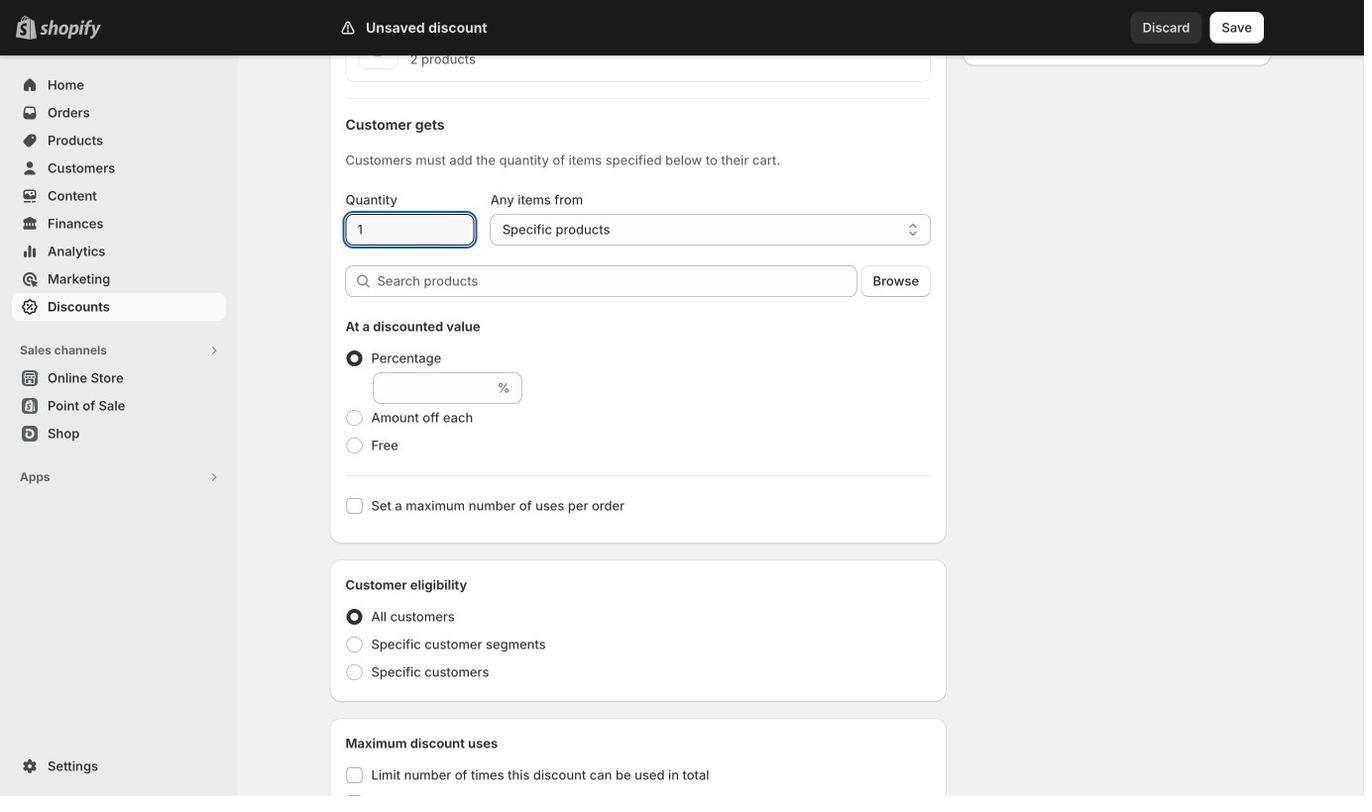 Task type: vqa. For each thing, say whether or not it's contained in the screenshot.
the "Ground Advantage"
no



Task type: locate. For each thing, give the bounding box(es) containing it.
Search products text field
[[377, 266, 857, 297]]

None text field
[[345, 214, 475, 246]]

None text field
[[373, 373, 493, 404]]



Task type: describe. For each thing, give the bounding box(es) containing it.
shopify image
[[40, 20, 101, 39]]



